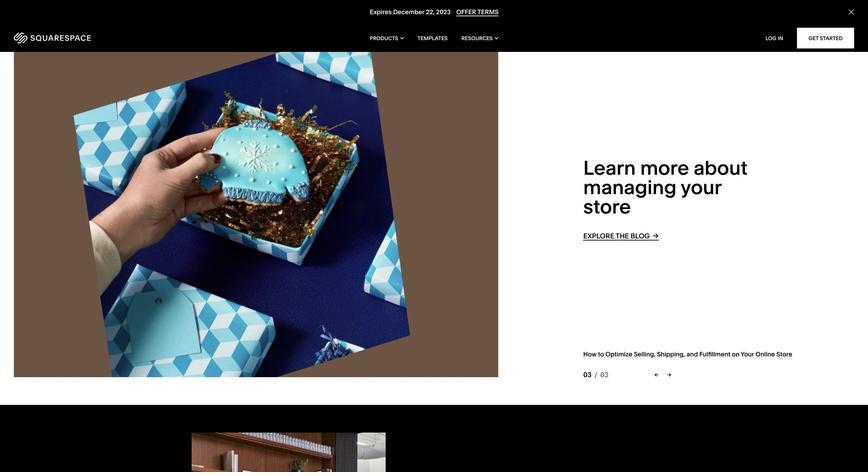 Task type: locate. For each thing, give the bounding box(es) containing it.
1 vertical spatial →
[[667, 372, 672, 379]]

december
[[393, 8, 425, 16]]

03 left /
[[584, 371, 592, 380]]

optimize
[[606, 351, 633, 359]]

customer care advisors. image
[[192, 434, 386, 473]]

shipping,
[[657, 351, 686, 359]]

learn more about managing your store
[[584, 156, 748, 219]]

templates link
[[418, 24, 448, 52]]

log
[[766, 35, 777, 41]]

fulfillment
[[700, 351, 731, 359]]

→
[[653, 232, 659, 240], [667, 372, 672, 379]]

/
[[595, 371, 598, 380]]

1 horizontal spatial 03
[[601, 371, 609, 380]]

get
[[809, 35, 819, 41]]

terms
[[478, 8, 499, 16]]

learn
[[584, 156, 636, 180]]

03 right /
[[601, 371, 609, 380]]

store
[[584, 195, 631, 219]]

→ right "←"
[[667, 372, 672, 379]]

03
[[584, 371, 592, 380], [601, 371, 609, 380]]

how to optimize selling, shipping, and fulfillment on your online store image
[[14, 48, 499, 378]]

how
[[584, 351, 597, 359]]

the
[[616, 232, 629, 241]]

get started link
[[798, 28, 855, 49]]

0 horizontal spatial →
[[653, 232, 659, 240]]

squarespace logo image
[[14, 33, 91, 44]]

0 horizontal spatial 03
[[584, 371, 592, 380]]

in
[[778, 35, 784, 41]]

online
[[756, 351, 775, 359]]

→ right blog
[[653, 232, 659, 240]]

resources button
[[462, 24, 499, 52]]

offer terms link
[[456, 8, 499, 16]]

managing
[[584, 176, 677, 199]]

← button
[[651, 369, 663, 381]]

1 horizontal spatial →
[[667, 372, 672, 379]]

on
[[732, 351, 740, 359]]

→ inside button
[[667, 372, 672, 379]]

←
[[655, 372, 659, 379]]

products
[[370, 35, 398, 41]]

selling,
[[634, 351, 656, 359]]

0 vertical spatial →
[[653, 232, 659, 240]]

products button
[[370, 24, 404, 52]]

get started
[[809, 35, 843, 41]]



Task type: describe. For each thing, give the bounding box(es) containing it.
→ inside explore the blog →
[[653, 232, 659, 240]]

store
[[777, 351, 793, 359]]

→ button
[[664, 369, 675, 381]]

offer terms
[[456, 8, 499, 16]]

resources
[[462, 35, 493, 41]]

your
[[681, 176, 722, 199]]

how to optimize selling, shipping, and fulfillment on your online store
[[584, 351, 793, 359]]

about
[[694, 156, 748, 180]]

03 / 03
[[584, 371, 609, 380]]

and
[[687, 351, 698, 359]]

blog
[[631, 232, 650, 241]]

expires
[[370, 8, 392, 16]]

log             in
[[766, 35, 784, 41]]

how to optimize selling, shipping, and fulfillment on your online store link
[[584, 351, 793, 359]]

explore
[[584, 232, 615, 241]]

2023
[[436, 8, 451, 16]]

explore the blog →
[[584, 232, 659, 241]]

templates
[[418, 35, 448, 41]]

22,
[[426, 8, 435, 16]]

offer
[[456, 8, 476, 16]]

to
[[598, 351, 604, 359]]

more
[[641, 156, 690, 180]]

1 03 from the left
[[584, 371, 592, 380]]

started
[[820, 35, 843, 41]]

expires december 22, 2023
[[370, 8, 451, 16]]

squarespace logo link
[[14, 33, 182, 44]]

2 03 from the left
[[601, 371, 609, 380]]

log             in link
[[766, 35, 784, 41]]

your
[[741, 351, 755, 359]]



Task type: vqa. For each thing, say whether or not it's contained in the screenshot.
second with from right
no



